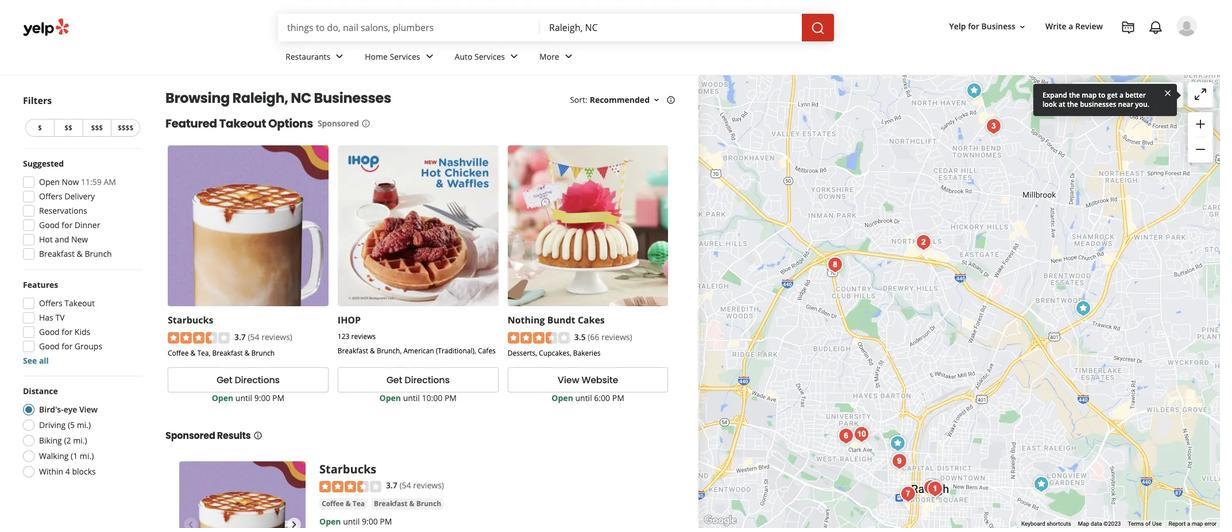 Task type: locate. For each thing, give the bounding box(es) containing it.
0 horizontal spatial breakfast & brunch
[[39, 248, 112, 259]]

1 horizontal spatial coffee
[[322, 499, 344, 508]]

0 vertical spatial 16 info v2 image
[[667, 95, 676, 104]]

mi.) right '(1'
[[80, 451, 94, 461]]

0 horizontal spatial 24 chevron down v2 image
[[423, 50, 436, 63]]

sponsored
[[318, 118, 359, 129], [166, 429, 215, 443]]

3.7 star rating image
[[168, 332, 230, 344], [320, 481, 382, 492]]

group
[[1188, 112, 1214, 163], [20, 158, 143, 263], [20, 279, 143, 367]]

11:59
[[81, 176, 102, 187]]

yelp for business
[[950, 21, 1016, 32]]

bundt
[[547, 314, 576, 326]]

0 horizontal spatial 3.7 (54 reviews)
[[234, 331, 292, 342]]

expand the map to get a better look at the businesses near you.
[[1043, 90, 1150, 109]]

get directions down coffee & tea, breakfast & brunch
[[217, 373, 280, 387]]

24 chevron down v2 image left auto
[[423, 50, 436, 63]]

breakfast & brunch inside 'breakfast & brunch' button
[[374, 499, 441, 508]]

(5
[[68, 420, 75, 430]]

1 get from the left
[[217, 373, 232, 387]]

3.7 (54 reviews) up coffee & tea, breakfast & brunch
[[234, 331, 292, 342]]

within
[[39, 466, 63, 477]]

good for good for kids
[[39, 341, 60, 352]]

1 horizontal spatial view
[[558, 373, 580, 387]]

24 chevron down v2 image right more
[[562, 50, 576, 63]]

offers for offers takeout
[[39, 298, 62, 309]]

breakfast & brunch down new
[[39, 248, 112, 259]]

1 directions from the left
[[235, 373, 280, 387]]

good down has tv
[[39, 326, 60, 337]]

None field
[[287, 21, 531, 34], [549, 21, 793, 34]]

$$$$ button
[[111, 119, 140, 137]]

user actions element
[[941, 14, 1214, 85]]

©2023
[[1104, 521, 1121, 527]]

a for write
[[1069, 21, 1074, 32]]

hot
[[39, 234, 53, 245]]

search image
[[811, 21, 825, 35]]

& right tea
[[409, 499, 415, 508]]

directions for ihop
[[405, 373, 450, 387]]

st. roch fine oysters + bar image
[[920, 476, 943, 499]]

good for kids
[[39, 326, 90, 337]]

1 horizontal spatial none field
[[549, 21, 793, 34]]

tupelo honey southern kitchen & bar image
[[835, 425, 858, 448]]

(54 up 'breakfast & brunch' button
[[400, 480, 411, 491]]

24 chevron down v2 image inside restaurants link
[[333, 50, 347, 63]]

1 vertical spatial view
[[79, 404, 98, 415]]

0 vertical spatial starbucks
[[168, 314, 213, 326]]

1 horizontal spatial (54
[[400, 480, 411, 491]]

1 vertical spatial starbucks
[[320, 462, 377, 477]]

takeout for featured
[[219, 116, 266, 132]]

more
[[540, 51, 560, 62]]

16 chevron down v2 image inside yelp for business button
[[1018, 22, 1027, 31]]

ihop
[[338, 314, 361, 326]]

1 horizontal spatial breakfast & brunch
[[374, 499, 441, 508]]

services right auto
[[475, 51, 505, 62]]

1 vertical spatial offers
[[39, 298, 62, 309]]

1 vertical spatial takeout
[[65, 298, 95, 309]]

0 horizontal spatial starbucks link
[[168, 314, 213, 326]]

open until 10:00 pm
[[380, 393, 457, 404]]

a right report
[[1188, 521, 1191, 527]]

1 horizontal spatial a
[[1120, 90, 1124, 100]]

auto services
[[455, 51, 505, 62]]

1 horizontal spatial map
[[1133, 89, 1150, 100]]

suggested
[[23, 158, 64, 169]]

projects image
[[1122, 21, 1136, 34]]

moves
[[1152, 89, 1177, 100]]

3.7 up coffee & tea, breakfast & brunch
[[234, 331, 246, 342]]

get directions link
[[168, 367, 329, 393], [338, 367, 499, 393]]

0 vertical spatial breakfast & brunch
[[39, 248, 112, 259]]

reviews)
[[262, 331, 292, 342], [602, 331, 632, 342], [413, 480, 444, 491]]

(54
[[248, 331, 260, 342], [400, 480, 411, 491]]

has tv
[[39, 312, 65, 323]]

brunch inside button
[[416, 499, 441, 508]]

16 info v2 image right recommended popup button
[[667, 95, 676, 104]]

$$$$
[[118, 123, 134, 133]]

map left error
[[1192, 521, 1204, 527]]

cafes
[[478, 346, 496, 356]]

1 vertical spatial 3.7 star rating image
[[320, 481, 382, 492]]

1 get directions link from the left
[[168, 367, 329, 393]]

0 vertical spatial offers
[[39, 191, 62, 202]]

open
[[39, 176, 60, 187], [212, 393, 233, 404], [380, 393, 401, 404], [552, 393, 573, 404], [320, 516, 341, 527]]

1 horizontal spatial 9:00
[[362, 516, 378, 527]]

map
[[1133, 89, 1150, 100], [1082, 90, 1097, 100], [1192, 521, 1204, 527]]

24 chevron down v2 image right auto services
[[507, 50, 521, 63]]

breakfast down 123
[[338, 346, 368, 356]]

get directions link down coffee & tea, breakfast & brunch
[[168, 367, 329, 393]]

0 horizontal spatial reviews)
[[262, 331, 292, 342]]

0 horizontal spatial 9:00
[[254, 393, 270, 404]]

directions up 10:00 on the bottom left
[[405, 373, 450, 387]]

directions down coffee & tea, breakfast & brunch
[[235, 373, 280, 387]]

offers up reservations
[[39, 191, 62, 202]]

& right the tea,
[[245, 348, 250, 358]]

map right as at the top right of the page
[[1133, 89, 1150, 100]]

open until 9:00 pm down tea
[[320, 516, 392, 527]]

1 horizontal spatial get directions
[[387, 373, 450, 387]]

reviews) for get directions
[[262, 331, 292, 342]]

get directions link for ihop
[[338, 367, 499, 393]]

1 horizontal spatial starbucks link
[[320, 462, 377, 477]]

view website link
[[508, 367, 669, 393]]

0 vertical spatial open until 9:00 pm
[[212, 393, 285, 404]]

0 vertical spatial brunch
[[85, 248, 112, 259]]

1 vertical spatial 16 info v2 image
[[361, 119, 371, 128]]

review
[[1076, 21, 1103, 32]]

map data ©2023
[[1078, 521, 1121, 527]]

1 good from the top
[[39, 220, 60, 230]]

1 horizontal spatial 3.7 star rating image
[[320, 481, 382, 492]]

get for starbucks
[[217, 373, 232, 387]]

coffee inside button
[[322, 499, 344, 508]]

(2
[[64, 435, 71, 446]]

0 horizontal spatial directions
[[235, 373, 280, 387]]

Find text field
[[287, 21, 531, 34]]

2 vertical spatial mi.)
[[80, 451, 94, 461]]

next image
[[287, 518, 301, 528]]

0 horizontal spatial services
[[390, 51, 420, 62]]

1 24 chevron down v2 image from the left
[[333, 50, 347, 63]]

$
[[38, 123, 42, 133]]

1 none field from the left
[[287, 21, 531, 34]]

0 vertical spatial (54
[[248, 331, 260, 342]]

1 horizontal spatial 24 chevron down v2 image
[[562, 50, 576, 63]]

(54 up coffee & tea, breakfast & brunch
[[248, 331, 260, 342]]

starbucks link up coffee & tea
[[320, 462, 377, 477]]

0 vertical spatial 3.7 (54 reviews)
[[234, 331, 292, 342]]

2 vertical spatial a
[[1188, 521, 1191, 527]]

get down "brunch,"
[[387, 373, 402, 387]]

24 chevron down v2 image
[[333, 50, 347, 63], [562, 50, 576, 63]]

0 horizontal spatial map
[[1082, 90, 1097, 100]]

2 vertical spatial good
[[39, 341, 60, 352]]

1 horizontal spatial services
[[475, 51, 505, 62]]

a
[[1069, 21, 1074, 32], [1120, 90, 1124, 100], [1188, 521, 1191, 527]]

1 vertical spatial breakfast & brunch
[[374, 499, 441, 508]]

1 horizontal spatial starbucks
[[320, 462, 377, 477]]

until left 10:00 on the bottom left
[[403, 393, 420, 404]]

driving (5 mi.)
[[39, 420, 91, 430]]

2 get from the left
[[387, 373, 402, 387]]

1 vertical spatial brunch
[[251, 348, 275, 358]]

am
[[104, 176, 116, 187]]

24 chevron down v2 image inside more link
[[562, 50, 576, 63]]

1 24 chevron down v2 image from the left
[[423, 50, 436, 63]]

0 horizontal spatial 3.7 star rating image
[[168, 332, 230, 344]]

0 horizontal spatial sponsored
[[166, 429, 215, 443]]

pm for nothing bundt cakes
[[612, 393, 625, 404]]

offers
[[39, 191, 62, 202], [39, 298, 62, 309]]

groups
[[75, 341, 102, 352]]

0 vertical spatial 16 chevron down v2 image
[[1018, 22, 1027, 31]]

0 vertical spatial good
[[39, 220, 60, 230]]

open left 10:00 on the bottom left
[[380, 393, 401, 404]]

until up results
[[236, 393, 252, 404]]

24 chevron down v2 image for home services
[[423, 50, 436, 63]]

None search field
[[278, 14, 837, 41]]

get directions up open until 10:00 pm
[[387, 373, 450, 387]]

1 vertical spatial sponsored
[[166, 429, 215, 443]]

2 get directions link from the left
[[338, 367, 499, 393]]

offers takeout
[[39, 298, 95, 309]]

offers for offers delivery
[[39, 191, 62, 202]]

services right home
[[390, 51, 420, 62]]

open down view website
[[552, 393, 573, 404]]

24 chevron down v2 image right restaurants
[[333, 50, 347, 63]]

16 chevron down v2 image for recommended
[[652, 95, 661, 104]]

good for reservations
[[39, 220, 60, 230]]

0 horizontal spatial brunch
[[85, 248, 112, 259]]

sponsored left results
[[166, 429, 215, 443]]

breakfast down and
[[39, 248, 75, 259]]

businesses
[[1080, 99, 1117, 109]]

1 vertical spatial a
[[1120, 90, 1124, 100]]

data
[[1091, 521, 1103, 527]]

2 services from the left
[[475, 51, 505, 62]]

& left tea
[[346, 499, 351, 508]]

coffee & tea, breakfast & brunch
[[168, 348, 275, 358]]

0 horizontal spatial a
[[1069, 21, 1074, 32]]

a right write
[[1069, 21, 1074, 32]]

1 vertical spatial coffee
[[322, 499, 344, 508]]

16 info v2 image right results
[[253, 431, 262, 440]]

delivery
[[65, 191, 95, 202]]

offers delivery
[[39, 191, 95, 202]]

0 horizontal spatial none field
[[287, 21, 531, 34]]

16 info v2 image down 'businesses'
[[361, 119, 371, 128]]

zoom out image
[[1194, 143, 1208, 156]]

american
[[404, 346, 434, 356]]

0 vertical spatial coffee
[[168, 348, 189, 358]]

nothing bundt cakes
[[508, 314, 605, 326]]

coffee for coffee & tea, breakfast & brunch
[[168, 348, 189, 358]]

business
[[982, 21, 1016, 32]]

1 horizontal spatial get directions link
[[338, 367, 499, 393]]

starbucks link up the tea,
[[168, 314, 213, 326]]

2 get directions from the left
[[387, 373, 450, 387]]

2 directions from the left
[[405, 373, 450, 387]]

coffee left tea
[[322, 499, 344, 508]]

recommended
[[590, 94, 650, 105]]

bakeries
[[573, 348, 601, 358]]

1 horizontal spatial takeout
[[219, 116, 266, 132]]

a for report
[[1188, 521, 1191, 527]]

mi.) right (2
[[73, 435, 87, 446]]

report a map error
[[1169, 521, 1217, 527]]

breakfast & brunch right tea
[[374, 499, 441, 508]]

previous image
[[184, 518, 198, 528]]

& left "brunch,"
[[370, 346, 375, 356]]

keyboard shortcuts
[[1022, 521, 1072, 527]]

coffee left the tea,
[[168, 348, 189, 358]]

1 vertical spatial 3.7
[[386, 480, 398, 491]]

the
[[1069, 90, 1081, 100], [1068, 99, 1079, 109]]

good up all
[[39, 341, 60, 352]]

(1
[[71, 451, 78, 461]]

for up hot and new
[[62, 220, 73, 230]]

write a review link
[[1041, 16, 1108, 37]]

see all button
[[23, 355, 49, 366]]

sponsored for sponsored results
[[166, 429, 215, 443]]

1 horizontal spatial 16 info v2 image
[[361, 119, 371, 128]]

0 horizontal spatial 16 chevron down v2 image
[[652, 95, 661, 104]]

3.7 star rating image up the tea,
[[168, 332, 230, 344]]

map inside expand the map to get a better look at the businesses near you.
[[1082, 90, 1097, 100]]

24 chevron down v2 image inside home services link
[[423, 50, 436, 63]]

2 horizontal spatial reviews)
[[602, 331, 632, 342]]

expand map image
[[1194, 87, 1208, 101]]

offers up has tv
[[39, 298, 62, 309]]

driving
[[39, 420, 66, 430]]

good up "hot"
[[39, 220, 60, 230]]

24 chevron down v2 image inside "auto services" link
[[507, 50, 521, 63]]

get directions link down american
[[338, 367, 499, 393]]

1 vertical spatial good
[[39, 326, 60, 337]]

sponsored down 'businesses'
[[318, 118, 359, 129]]

2 offers from the top
[[39, 298, 62, 309]]

mi.) right "(5"
[[77, 420, 91, 430]]

0 horizontal spatial coffee
[[168, 348, 189, 358]]

tazza kitchen village district image
[[851, 423, 874, 446]]

view website
[[558, 373, 619, 387]]

breakfast & brunch button
[[372, 498, 444, 510]]

starbucks up the tea,
[[168, 314, 213, 326]]

open up results
[[212, 393, 233, 404]]

a right get
[[1120, 90, 1124, 100]]

brunch
[[85, 248, 112, 259], [251, 348, 275, 358], [416, 499, 441, 508]]

16 chevron down v2 image inside recommended popup button
[[652, 95, 661, 104]]

bida manda image
[[924, 478, 947, 501]]

for for kids
[[62, 326, 73, 337]]

mi.) for biking (2 mi.)
[[73, 435, 87, 446]]

starbucks link
[[168, 314, 213, 326], [320, 462, 377, 477]]

takeout for offers
[[65, 298, 95, 309]]

1 vertical spatial 9:00
[[362, 516, 378, 527]]

for up good for groups
[[62, 326, 73, 337]]

16 chevron down v2 image right the business
[[1018, 22, 1027, 31]]

16 chevron down v2 image
[[1018, 22, 1027, 31], [652, 95, 661, 104]]

1 horizontal spatial get
[[387, 373, 402, 387]]

1 horizontal spatial directions
[[405, 373, 450, 387]]

1 vertical spatial 16 chevron down v2 image
[[652, 95, 661, 104]]

alamo drafthouse cinema raleigh image
[[1030, 473, 1053, 496]]

until left 6:00
[[576, 393, 592, 404]]

breakfast right the tea,
[[212, 348, 243, 358]]

starbucks up coffee & tea
[[320, 462, 377, 477]]

2 horizontal spatial 16 info v2 image
[[667, 95, 676, 104]]

2 none field from the left
[[549, 21, 793, 34]]

1 horizontal spatial sponsored
[[318, 118, 359, 129]]

pm for ihop
[[445, 393, 457, 404]]

hot and new
[[39, 234, 88, 245]]

1 get directions from the left
[[217, 373, 280, 387]]

distance
[[23, 386, 58, 397]]

0 vertical spatial mi.)
[[77, 420, 91, 430]]

for right yelp at top right
[[968, 21, 980, 32]]

pm
[[272, 393, 285, 404], [445, 393, 457, 404], [612, 393, 625, 404], [380, 516, 392, 527]]

2 horizontal spatial map
[[1192, 521, 1204, 527]]

3.7 (54 reviews) up breakfast & brunch link on the bottom left
[[386, 480, 444, 491]]

home services link
[[356, 41, 446, 75]]

breakfast right tea
[[374, 499, 408, 508]]

coffee & tea button
[[320, 498, 367, 510]]

open until 9:00 pm up results
[[212, 393, 285, 404]]

for inside button
[[968, 21, 980, 32]]

1 vertical spatial (54
[[400, 480, 411, 491]]

get down coffee & tea, breakfast & brunch
[[217, 373, 232, 387]]

for down good for kids
[[62, 341, 73, 352]]

view
[[558, 373, 580, 387], [79, 404, 98, 415]]

open until 9:00 pm
[[212, 393, 285, 404], [320, 516, 392, 527]]

16 info v2 image
[[667, 95, 676, 104], [361, 119, 371, 128], [253, 431, 262, 440]]

services
[[390, 51, 420, 62], [475, 51, 505, 62]]

1 services from the left
[[390, 51, 420, 62]]

0 horizontal spatial open until 9:00 pm
[[212, 393, 285, 404]]

map region
[[556, 37, 1221, 528]]

1 horizontal spatial 24 chevron down v2 image
[[507, 50, 521, 63]]

16 chevron down v2 image right recommended
[[652, 95, 661, 104]]

3.7 up breakfast & brunch link on the bottom left
[[386, 480, 398, 491]]

open for ihop
[[380, 393, 401, 404]]

0 vertical spatial a
[[1069, 21, 1074, 32]]

map left to at the top right of page
[[1082, 90, 1097, 100]]

0 horizontal spatial takeout
[[65, 298, 95, 309]]

24 chevron down v2 image
[[423, 50, 436, 63], [507, 50, 521, 63]]

nothing bundt cakes link
[[508, 314, 605, 326]]

reservations
[[39, 205, 87, 216]]

2 24 chevron down v2 image from the left
[[562, 50, 576, 63]]

view right eye
[[79, 404, 98, 415]]

3.7 star rating image up coffee & tea
[[320, 481, 382, 492]]

breakfast & brunch
[[39, 248, 112, 259], [374, 499, 441, 508]]

(54 for topmost 3.7 star rating image
[[248, 331, 260, 342]]

1 offers from the top
[[39, 191, 62, 202]]

none field find
[[287, 21, 531, 34]]

takeout up 'tv'
[[65, 298, 95, 309]]

0 horizontal spatial get directions link
[[168, 367, 329, 393]]

0 vertical spatial 9:00
[[254, 393, 270, 404]]

view up open until 6:00 pm
[[558, 373, 580, 387]]

1 horizontal spatial 16 chevron down v2 image
[[1018, 22, 1027, 31]]

takeout down raleigh,
[[219, 116, 266, 132]]

0 vertical spatial view
[[558, 373, 580, 387]]

restaurants link
[[276, 41, 356, 75]]

option group
[[20, 386, 143, 481]]

2 horizontal spatial brunch
[[416, 499, 441, 508]]

2 horizontal spatial a
[[1188, 521, 1191, 527]]

option group containing distance
[[20, 386, 143, 481]]

2 vertical spatial 16 info v2 image
[[253, 431, 262, 440]]

until for starbucks
[[236, 393, 252, 404]]

businesses
[[314, 89, 391, 107]]

3 good from the top
[[39, 341, 60, 352]]

0 vertical spatial takeout
[[219, 116, 266, 132]]

mi.) for driving (5 mi.)
[[77, 420, 91, 430]]

reviews) for view website
[[602, 331, 632, 342]]

2 vertical spatial brunch
[[416, 499, 441, 508]]

1 horizontal spatial open until 9:00 pm
[[320, 516, 392, 527]]

1 vertical spatial mi.)
[[73, 435, 87, 446]]

0 horizontal spatial view
[[79, 404, 98, 415]]

1 horizontal spatial brunch
[[251, 348, 275, 358]]

3.7
[[234, 331, 246, 342], [386, 480, 398, 491]]

0 horizontal spatial (54
[[248, 331, 260, 342]]

until
[[236, 393, 252, 404], [403, 393, 420, 404], [576, 393, 592, 404], [343, 516, 360, 527]]

coffee & tea link
[[320, 498, 367, 510]]

map for to
[[1082, 90, 1097, 100]]

6:00
[[594, 393, 610, 404]]

2 24 chevron down v2 image from the left
[[507, 50, 521, 63]]

0 vertical spatial sponsored
[[318, 118, 359, 129]]

you.
[[1136, 99, 1150, 109]]

0 horizontal spatial get
[[217, 373, 232, 387]]



Task type: describe. For each thing, give the bounding box(es) containing it.
coffee & tea
[[322, 499, 365, 508]]

starbucks image
[[887, 432, 910, 455]]

2 good from the top
[[39, 326, 60, 337]]

until for nothing bundt cakes
[[576, 393, 592, 404]]

browsing raleigh, nc businesses
[[166, 89, 391, 107]]

desserts, cupcakes, bakeries
[[508, 348, 601, 358]]

breakfast inside the ihop 123 reviews breakfast & brunch, american (traditional), cafes
[[338, 346, 368, 356]]

ihop link
[[338, 314, 361, 326]]

reviews
[[351, 331, 376, 341]]

for for business
[[968, 21, 980, 32]]

for for groups
[[62, 341, 73, 352]]

directions for starbucks
[[235, 373, 280, 387]]

get for ihop
[[387, 373, 402, 387]]

Near text field
[[549, 21, 793, 34]]

map
[[1078, 521, 1090, 527]]

expand the map to get a better look at the businesses near you. tooltip
[[1034, 84, 1178, 116]]

0 vertical spatial 3.7 star rating image
[[168, 332, 230, 344]]

3.5 (66 reviews)
[[574, 331, 632, 342]]

website
[[582, 373, 619, 387]]

& left the tea,
[[191, 348, 196, 358]]

map for error
[[1192, 521, 1204, 527]]

until down tea
[[343, 516, 360, 527]]

business categories element
[[276, 41, 1198, 75]]

mi.) for walking (1 mi.)
[[80, 451, 94, 461]]

0 horizontal spatial 3.7
[[234, 331, 246, 342]]

map for moves
[[1133, 89, 1150, 100]]

services for auto services
[[475, 51, 505, 62]]

restaurants
[[286, 51, 331, 62]]

expand
[[1043, 90, 1068, 100]]

3.5 star rating image
[[508, 332, 570, 344]]

open now 11:59 am
[[39, 176, 116, 187]]

sushi mon image
[[824, 253, 847, 276]]

the pit image
[[897, 483, 920, 506]]

& inside the ihop 123 reviews breakfast & brunch, american (traditional), cafes
[[370, 346, 375, 356]]

dinner
[[75, 220, 100, 230]]

error
[[1205, 521, 1217, 527]]

close image
[[1164, 88, 1173, 98]]

24 chevron down v2 image for more
[[562, 50, 576, 63]]

0 horizontal spatial 16 info v2 image
[[253, 431, 262, 440]]

featured takeout options
[[166, 116, 313, 132]]

16 info v2 image for browsing raleigh, nc businesses
[[667, 95, 676, 104]]

cakes
[[578, 314, 605, 326]]

$ button
[[25, 119, 54, 137]]

sponsored for sponsored
[[318, 118, 359, 129]]

ihop image
[[1072, 297, 1095, 320]]

now
[[62, 176, 79, 187]]

open for nothing bundt cakes
[[552, 393, 573, 404]]

pm for starbucks
[[272, 393, 285, 404]]

auto
[[455, 51, 473, 62]]

use
[[1153, 521, 1162, 527]]

as
[[1123, 89, 1131, 100]]

nc
[[291, 89, 311, 107]]

starbucks image
[[179, 462, 306, 528]]

to
[[1099, 90, 1106, 100]]

until for ihop
[[403, 393, 420, 404]]

bird's-eye view
[[39, 404, 98, 415]]

& down new
[[77, 248, 83, 259]]

24 chevron down v2 image for restaurants
[[333, 50, 347, 63]]

open down suggested at the left of page
[[39, 176, 60, 187]]

16 chevron down v2 image for yelp for business
[[1018, 22, 1027, 31]]

get directions for starbucks
[[217, 373, 280, 387]]

24 chevron down v2 image for auto services
[[507, 50, 521, 63]]

terms of use link
[[1128, 521, 1162, 527]]

eye
[[64, 404, 77, 415]]

tea,
[[197, 348, 211, 358]]

0 horizontal spatial starbucks
[[168, 314, 213, 326]]

1 vertical spatial starbucks link
[[320, 462, 377, 477]]

3.5
[[574, 331, 586, 342]]

recommended button
[[590, 94, 661, 105]]

see all
[[23, 355, 49, 366]]

(54 for the rightmost 3.7 star rating image
[[400, 480, 411, 491]]

none field near
[[549, 21, 793, 34]]

keyboard
[[1022, 521, 1046, 527]]

shortcuts
[[1047, 521, 1072, 527]]

and
[[55, 234, 69, 245]]

services for home services
[[390, 51, 420, 62]]

of
[[1146, 521, 1151, 527]]

google image
[[702, 513, 740, 528]]

(66
[[588, 331, 600, 342]]

4
[[65, 466, 70, 477]]

the cowfish sushi burger bar image
[[913, 231, 936, 254]]

better
[[1126, 90, 1146, 100]]

search as map moves
[[1095, 89, 1177, 100]]

walking (1 mi.)
[[39, 451, 94, 461]]

at
[[1059, 99, 1066, 109]]

1 horizontal spatial reviews)
[[413, 480, 444, 491]]

group containing features
[[20, 279, 143, 367]]

1 horizontal spatial 3.7
[[386, 480, 398, 491]]

near
[[1119, 99, 1134, 109]]

report a map error link
[[1169, 521, 1217, 527]]

raleigh,
[[233, 89, 288, 107]]

search
[[1095, 89, 1121, 100]]

la santa modern mexican food image
[[888, 450, 911, 473]]

home services
[[365, 51, 420, 62]]

get directions for ihop
[[387, 373, 450, 387]]

10:00
[[422, 393, 443, 404]]

all
[[39, 355, 49, 366]]

123
[[338, 331, 350, 341]]

terms
[[1128, 521, 1144, 527]]

good for groups
[[39, 341, 102, 352]]

1 vertical spatial open until 9:00 pm
[[320, 516, 392, 527]]

terms of use
[[1128, 521, 1162, 527]]

open for starbucks
[[212, 393, 233, 404]]

a inside expand the map to get a better look at the businesses near you.
[[1120, 90, 1124, 100]]

breakfast & brunch link
[[372, 498, 444, 510]]

open down coffee & tea button
[[320, 516, 341, 527]]

biking
[[39, 435, 62, 446]]

options
[[268, 116, 313, 132]]

for for dinner
[[62, 220, 73, 230]]

brunch,
[[377, 346, 402, 356]]

featured
[[166, 116, 217, 132]]

$$
[[65, 123, 72, 133]]

nothing
[[508, 314, 545, 326]]

coffee for coffee & tea
[[322, 499, 344, 508]]

greg r. image
[[1177, 16, 1198, 36]]

get directions link for starbucks
[[168, 367, 329, 393]]

keyboard shortcuts button
[[1022, 520, 1072, 528]]

new
[[71, 234, 88, 245]]

breakfast inside button
[[374, 499, 408, 508]]

get
[[1108, 90, 1118, 100]]

good for dinner
[[39, 220, 100, 230]]

0 vertical spatial starbucks link
[[168, 314, 213, 326]]

salt & lime cabo grill image
[[983, 115, 1006, 138]]

tv
[[55, 312, 65, 323]]

within 4 blocks
[[39, 466, 96, 477]]

sort:
[[570, 94, 588, 105]]

see
[[23, 355, 37, 366]]

view inside option group
[[79, 404, 98, 415]]

1 horizontal spatial 3.7 (54 reviews)
[[386, 480, 444, 491]]

nothing bundt cakes image
[[963, 79, 986, 102]]

results
[[217, 429, 251, 443]]

cupcakes,
[[539, 348, 572, 358]]

yelp for business button
[[945, 16, 1032, 37]]

$$$
[[91, 123, 103, 133]]

home
[[365, 51, 388, 62]]

brewery bhavana image
[[924, 477, 946, 500]]

slideshow element
[[179, 462, 306, 528]]

more link
[[530, 41, 585, 75]]

notifications image
[[1149, 21, 1163, 34]]

write a review
[[1046, 21, 1103, 32]]

look
[[1043, 99, 1057, 109]]

zoom in image
[[1194, 117, 1208, 131]]

16 info v2 image for featured takeout options
[[361, 119, 371, 128]]

group containing suggested
[[20, 158, 143, 263]]

write
[[1046, 21, 1067, 32]]

biking (2 mi.)
[[39, 435, 87, 446]]

filters
[[23, 94, 52, 107]]

$$$ button
[[82, 119, 111, 137]]



Task type: vqa. For each thing, say whether or not it's contained in the screenshot.
leftmost Services
yes



